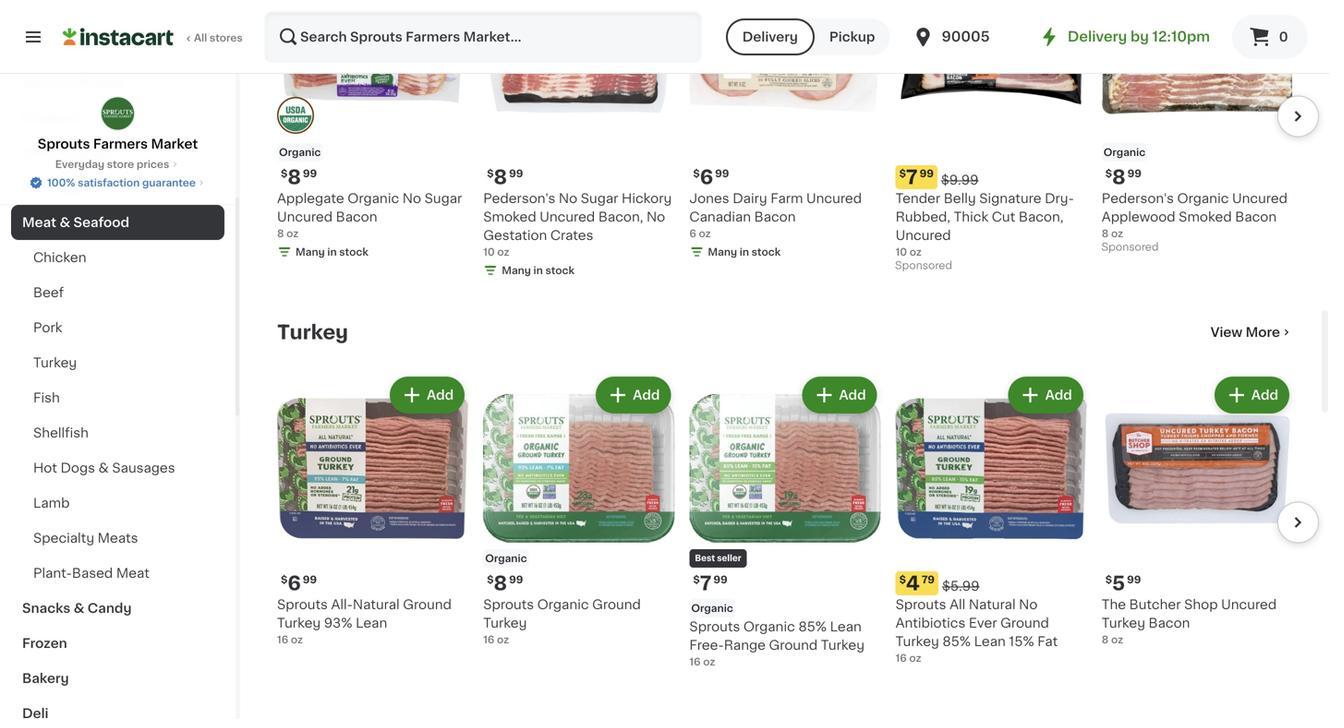 Task type: vqa. For each thing, say whether or not it's contained in the screenshot.
Wholly Avocado Smashed Avocados With Sea Salt, 16 X 2 Oz 16 X 2 Oz
no



Task type: locate. For each thing, give the bounding box(es) containing it.
2 horizontal spatial many in stock
[[708, 247, 781, 257]]

bacon,
[[599, 211, 644, 224], [1019, 211, 1064, 224]]

10 down rubbed,
[[896, 247, 908, 257]]

99 down "best seller"
[[714, 575, 728, 585]]

8 down applegate
[[277, 229, 284, 239]]

2 horizontal spatial 6
[[700, 168, 714, 187]]

10 inside 'pederson's no sugar hickory smoked uncured bacon, no gestation crates 10 oz'
[[484, 247, 495, 257]]

$ up jones
[[694, 169, 700, 179]]

uncured
[[807, 192, 862, 205], [1233, 192, 1288, 205], [277, 211, 333, 224], [540, 211, 595, 224], [896, 229, 952, 242], [1222, 599, 1277, 612]]

uncured inside $ 7 99 $9.99 tender belly signature dry- rubbed, thick cut bacon, uncured 10 oz
[[896, 229, 952, 242]]

6 up sprouts all-natural ground turkey 93% lean 16 oz
[[288, 574, 301, 594]]

oz inside the butcher shop uncured turkey bacon 8 oz
[[1112, 635, 1124, 646]]

& inside 'link'
[[74, 603, 84, 616]]

1 smoked from the left
[[484, 211, 537, 224]]

oz inside 'pederson's no sugar hickory smoked uncured bacon, no gestation crates 10 oz'
[[498, 247, 510, 257]]

$ 6 99
[[694, 168, 730, 187], [281, 574, 317, 594]]

$ for applegate organic no sugar uncured bacon
[[281, 169, 288, 179]]

99 inside $ 5 99
[[1128, 575, 1142, 585]]

lamb
[[33, 497, 70, 510]]

1 vertical spatial all
[[950, 599, 966, 612]]

2 horizontal spatial lean
[[975, 636, 1006, 649]]

pederson's inside pederson's organic uncured applewood smoked bacon 8 oz
[[1102, 192, 1175, 205]]

turkey inside $ 4 79 $5.99 sprouts all natural no antibiotics ever ground turkey 85% lean 15% fat 16 oz
[[896, 636, 940, 649]]

90005
[[942, 30, 990, 43]]

sprouts for sprouts all-natural ground turkey 93% lean 16 oz
[[277, 599, 328, 612]]

2 natural from the left
[[969, 599, 1016, 612]]

1 horizontal spatial 85%
[[943, 636, 971, 649]]

delivery by 12:10pm
[[1068, 30, 1211, 43]]

pederson's inside 'pederson's no sugar hickory smoked uncured bacon, no gestation crates 10 oz'
[[484, 192, 556, 205]]

0 horizontal spatial smoked
[[484, 211, 537, 224]]

100%
[[47, 178, 75, 188]]

sprouts farmers market link
[[38, 96, 198, 153]]

meat down meats
[[116, 567, 150, 580]]

ground inside sprouts all-natural ground turkey 93% lean 16 oz
[[403, 599, 452, 612]]

ground inside sprouts organic ground turkey 16 oz
[[593, 599, 641, 612]]

2 add from the left
[[633, 389, 660, 402]]

99 for applegate organic no sugar uncured bacon
[[303, 169, 317, 179]]

turkey inside the butcher shop uncured turkey bacon 8 oz
[[1102, 617, 1146, 630]]

sponsored badge image for 8
[[1102, 243, 1158, 253]]

many in stock for smoked
[[502, 266, 575, 276]]

sponsored badge image
[[1102, 243, 1158, 253], [896, 261, 952, 272]]

5 add from the left
[[1252, 389, 1279, 402]]

oz inside pederson's organic uncured applewood smoked bacon 8 oz
[[1112, 229, 1124, 239]]

seafood
[[74, 216, 129, 229]]

0 horizontal spatial turkey link
[[11, 346, 225, 381]]

chicken
[[33, 251, 86, 264]]

dairy up canadian
[[733, 192, 768, 205]]

smoked inside 'pederson's no sugar hickory smoked uncured bacon, no gestation crates 10 oz'
[[484, 211, 537, 224]]

2 vertical spatial 6
[[288, 574, 301, 594]]

$ 8 99 for pederson's no sugar hickory smoked uncured bacon, no gestation crates
[[487, 168, 523, 187]]

1 vertical spatial item carousel region
[[251, 366, 1320, 699]]

organic inside sprouts organic 85% lean free-range ground turkey 16 oz
[[744, 621, 796, 634]]

1 horizontal spatial sugar
[[581, 192, 619, 205]]

0 vertical spatial sponsored badge image
[[1102, 243, 1158, 253]]

1 horizontal spatial pederson's
[[1102, 192, 1175, 205]]

bakery
[[22, 673, 69, 686]]

$ up sprouts all-natural ground turkey 93% lean 16 oz
[[281, 575, 288, 585]]

lamb link
[[11, 486, 225, 521]]

0 horizontal spatial meat
[[22, 216, 56, 229]]

add for $5.99
[[1046, 389, 1073, 402]]

1 vertical spatial $ 6 99
[[281, 574, 317, 594]]

6 inside 'jones dairy farm uncured canadian bacon 6 oz'
[[690, 229, 697, 239]]

add
[[427, 389, 454, 402], [633, 389, 660, 402], [840, 389, 867, 402], [1046, 389, 1073, 402], [1252, 389, 1279, 402]]

99 up applewood
[[1128, 169, 1142, 179]]

0 vertical spatial 85%
[[799, 621, 827, 634]]

many down canadian
[[708, 247, 738, 257]]

1 add button from the left
[[392, 379, 463, 412]]

$ up the
[[1106, 575, 1113, 585]]

99 up jones
[[716, 169, 730, 179]]

None search field
[[264, 11, 702, 63]]

shellfish
[[33, 427, 89, 440]]

$ left 79 in the right of the page
[[900, 575, 907, 585]]

0 vertical spatial meat
[[22, 216, 56, 229]]

0 horizontal spatial sponsored badge image
[[896, 261, 952, 272]]

stock down applegate organic no sugar uncured bacon 8 oz
[[339, 247, 369, 257]]

1 item carousel region from the top
[[251, 0, 1320, 292]]

in for uncured
[[328, 247, 337, 257]]

stock down 'jones dairy farm uncured canadian bacon 6 oz'
[[752, 247, 781, 257]]

93%
[[324, 617, 353, 630]]

smoked up gestation
[[484, 211, 537, 224]]

in down canadian
[[740, 247, 750, 257]]

many down gestation
[[502, 266, 531, 276]]

view more
[[1211, 326, 1281, 339]]

1 horizontal spatial delivery
[[1068, 30, 1128, 43]]

beverages
[[22, 181, 93, 194]]

bacon for smoked
[[1236, 211, 1277, 224]]

99
[[303, 169, 317, 179], [716, 169, 730, 179], [509, 169, 523, 179], [920, 169, 934, 179], [1128, 169, 1142, 179], [303, 575, 317, 585], [714, 575, 728, 585], [509, 575, 523, 585], [1128, 575, 1142, 585]]

organic
[[279, 147, 321, 158], [1104, 147, 1146, 158], [348, 192, 399, 205], [1178, 192, 1230, 205], [485, 554, 527, 564], [538, 599, 589, 612], [692, 604, 734, 614], [744, 621, 796, 634]]

99 for jones dairy farm uncured canadian bacon
[[716, 169, 730, 179]]

$ up tender
[[900, 169, 907, 179]]

meat
[[22, 216, 56, 229], [116, 567, 150, 580]]

7 inside $ 7 99 $9.99 tender belly signature dry- rubbed, thick cut bacon, uncured 10 oz
[[907, 168, 918, 187]]

sprouts for sprouts brands
[[22, 76, 75, 89]]

fish link
[[11, 381, 225, 416]]

sugar
[[425, 192, 462, 205], [581, 192, 619, 205]]

99 up sprouts all-natural ground turkey 93% lean 16 oz
[[303, 575, 317, 585]]

beverages link
[[11, 170, 225, 205]]

seller
[[717, 555, 742, 563]]

0 horizontal spatial many
[[296, 247, 325, 257]]

cut
[[992, 211, 1016, 224]]

0 vertical spatial dairy
[[22, 146, 58, 159]]

0 horizontal spatial stock
[[339, 247, 369, 257]]

1 horizontal spatial sponsored badge image
[[1102, 243, 1158, 253]]

range
[[724, 640, 766, 652]]

chicken link
[[11, 240, 225, 275]]

$ up sprouts organic ground turkey 16 oz
[[487, 575, 494, 585]]

5 add button from the left
[[1217, 379, 1288, 412]]

turkey
[[277, 323, 348, 342], [33, 357, 77, 370], [277, 617, 321, 630], [484, 617, 527, 630], [1102, 617, 1146, 630], [896, 636, 940, 649], [821, 640, 865, 652]]

sprouts inside sprouts all-natural ground turkey 93% lean 16 oz
[[277, 599, 328, 612]]

99 for sprouts organic ground turkey
[[509, 575, 523, 585]]

$ up applegate
[[281, 169, 288, 179]]

1 sugar from the left
[[425, 192, 462, 205]]

1 vertical spatial meat
[[116, 567, 150, 580]]

sponsored badge image down rubbed,
[[896, 261, 952, 272]]

bacon, down hickory
[[599, 211, 644, 224]]

2 pederson's from the left
[[1102, 192, 1175, 205]]

1 vertical spatial dairy
[[733, 192, 768, 205]]

$ inside $ 5 99
[[1106, 575, 1113, 585]]

$ 8 99
[[281, 168, 317, 187], [487, 168, 523, 187], [1106, 168, 1142, 187], [487, 574, 523, 594]]

1 vertical spatial 7
[[700, 574, 712, 594]]

jones
[[690, 192, 730, 205]]

1 bacon, from the left
[[599, 211, 644, 224]]

2 add button from the left
[[598, 379, 670, 412]]

plant-based meat
[[33, 567, 150, 580]]

smoked inside pederson's organic uncured applewood smoked bacon 8 oz
[[1179, 211, 1233, 224]]

sprouts inside $ 4 79 $5.99 sprouts all natural no antibiotics ever ground turkey 85% lean 15% fat 16 oz
[[896, 599, 947, 612]]

1 horizontal spatial many in stock
[[502, 266, 575, 276]]

0 horizontal spatial 85%
[[799, 621, 827, 634]]

10 down gestation
[[484, 247, 495, 257]]

1 horizontal spatial 7
[[907, 168, 918, 187]]

smoked right applewood
[[1179, 211, 1233, 224]]

2 10 from the left
[[896, 247, 908, 257]]

pederson's up gestation
[[484, 192, 556, 205]]

stock for smoked
[[546, 266, 575, 276]]

0 vertical spatial 6
[[700, 168, 714, 187]]

0 horizontal spatial $ 6 99
[[281, 574, 317, 594]]

0 horizontal spatial delivery
[[743, 30, 798, 43]]

bacon for turkey
[[1149, 617, 1191, 630]]

8 down applewood
[[1102, 229, 1109, 239]]

ever
[[969, 617, 998, 630]]

1 horizontal spatial all
[[950, 599, 966, 612]]

$ 6 99 up jones
[[694, 168, 730, 187]]

0 horizontal spatial sugar
[[425, 192, 462, 205]]

bacon inside applegate organic no sugar uncured bacon 8 oz
[[336, 211, 378, 224]]

85%
[[799, 621, 827, 634], [943, 636, 971, 649]]

0 horizontal spatial 10
[[484, 247, 495, 257]]

1 vertical spatial 6
[[690, 229, 697, 239]]

sugar inside applegate organic no sugar uncured bacon 8 oz
[[425, 192, 462, 205]]

pederson's up applewood
[[1102, 192, 1175, 205]]

$ 8 99 up gestation
[[487, 168, 523, 187]]

1 horizontal spatial turkey link
[[277, 321, 348, 344]]

1 horizontal spatial lean
[[831, 621, 862, 634]]

uncured inside 'pederson's no sugar hickory smoked uncured bacon, no gestation crates 10 oz'
[[540, 211, 595, 224]]

delivery left pickup at right
[[743, 30, 798, 43]]

1 add from the left
[[427, 389, 454, 402]]

product group
[[896, 0, 1088, 276], [1102, 0, 1294, 258], [277, 373, 469, 648], [484, 373, 675, 648], [690, 373, 881, 670], [896, 373, 1088, 666], [1102, 373, 1294, 648]]

item carousel region
[[251, 0, 1320, 292], [251, 366, 1320, 699]]

2 bacon, from the left
[[1019, 211, 1064, 224]]

instacart logo image
[[63, 26, 174, 48]]

lean down ever
[[975, 636, 1006, 649]]

service type group
[[726, 18, 890, 55]]

99 for the butcher shop uncured turkey bacon
[[1128, 575, 1142, 585]]

6
[[700, 168, 714, 187], [690, 229, 697, 239], [288, 574, 301, 594]]

bacon inside the butcher shop uncured turkey bacon 8 oz
[[1149, 617, 1191, 630]]

market
[[151, 138, 198, 151]]

8
[[288, 168, 301, 187], [494, 168, 507, 187], [1113, 168, 1126, 187], [277, 229, 284, 239], [1102, 229, 1109, 239], [494, 574, 507, 594], [1102, 635, 1109, 646]]

99 for sprouts all-natural ground turkey 93% lean
[[303, 575, 317, 585]]

0 horizontal spatial many in stock
[[296, 247, 369, 257]]

$ 6 99 inside product group
[[281, 574, 317, 594]]

$ 6 99 for sprouts all-natural ground turkey 93% lean
[[281, 574, 317, 594]]

99 up sprouts organic ground turkey 16 oz
[[509, 575, 523, 585]]

0 vertical spatial turkey link
[[277, 321, 348, 344]]

0 horizontal spatial bacon,
[[599, 211, 644, 224]]

candy
[[88, 603, 132, 616]]

sprouts brands link
[[11, 65, 225, 100]]

0 vertical spatial all
[[194, 33, 207, 43]]

add button for 8
[[598, 379, 670, 412]]

1 horizontal spatial 10
[[896, 247, 908, 257]]

4 add from the left
[[1046, 389, 1073, 402]]

guarantee
[[142, 178, 196, 188]]

&
[[61, 146, 72, 159], [60, 216, 70, 229], [98, 462, 109, 475], [74, 603, 84, 616]]

2 horizontal spatial in
[[740, 247, 750, 257]]

$ for pederson's organic uncured applewood smoked bacon
[[1106, 169, 1113, 179]]

signature
[[980, 192, 1042, 205]]

bacon, down dry-
[[1019, 211, 1064, 224]]

delivery left 'by'
[[1068, 30, 1128, 43]]

99 up gestation
[[509, 169, 523, 179]]

fat
[[1038, 636, 1059, 649]]

6 inside product group
[[288, 574, 301, 594]]

1 pederson's from the left
[[484, 192, 556, 205]]

7 up tender
[[907, 168, 918, 187]]

many in stock for uncured
[[296, 247, 369, 257]]

oz
[[287, 229, 299, 239], [699, 229, 711, 239], [1112, 229, 1124, 239], [498, 247, 510, 257], [910, 247, 922, 257], [291, 635, 303, 646], [497, 635, 509, 646], [1112, 635, 1124, 646], [910, 654, 922, 664], [704, 658, 716, 668]]

product group containing 6
[[277, 373, 469, 648]]

$ 8 99 up sprouts organic ground turkey 16 oz
[[487, 574, 523, 594]]

meat down beverages
[[22, 216, 56, 229]]

1 horizontal spatial natural
[[969, 599, 1016, 612]]

frozen
[[22, 638, 67, 651]]

0 horizontal spatial 6
[[288, 574, 301, 594]]

$ for jones dairy farm uncured canadian bacon
[[694, 169, 700, 179]]

bacon
[[336, 211, 378, 224], [755, 211, 796, 224], [1236, 211, 1277, 224], [1149, 617, 1191, 630]]

6 up jones
[[700, 168, 714, 187]]

antibiotics
[[896, 617, 966, 630]]

bacon inside 'jones dairy farm uncured canadian bacon 6 oz'
[[755, 211, 796, 224]]

all
[[194, 33, 207, 43], [950, 599, 966, 612]]

hot dogs & sausages
[[33, 462, 175, 475]]

the
[[1102, 599, 1127, 612]]

$7.99 original price: $9.99 element
[[896, 165, 1088, 189]]

sprouts farmers market
[[38, 138, 198, 151]]

7 for 7
[[700, 574, 712, 594]]

lean right 93%
[[356, 617, 387, 630]]

stock for canadian
[[752, 247, 781, 257]]

meat & seafood link
[[11, 205, 225, 240]]

stock
[[339, 247, 369, 257], [752, 247, 781, 257], [546, 266, 575, 276]]

many in stock down canadian
[[708, 247, 781, 257]]

oz inside applegate organic no sugar uncured bacon 8 oz
[[287, 229, 299, 239]]

2 smoked from the left
[[1179, 211, 1233, 224]]

0 horizontal spatial 7
[[700, 574, 712, 594]]

bacon, inside 'pederson's no sugar hickory smoked uncured bacon, no gestation crates 10 oz'
[[599, 211, 644, 224]]

8 up applegate
[[288, 168, 301, 187]]

& for seafood
[[60, 216, 70, 229]]

0 horizontal spatial lean
[[356, 617, 387, 630]]

$ 5 99
[[1106, 574, 1142, 594]]

organic inside applegate organic no sugar uncured bacon 8 oz
[[348, 192, 399, 205]]

8 up sprouts organic ground turkey 16 oz
[[494, 574, 507, 594]]

1 horizontal spatial $ 6 99
[[694, 168, 730, 187]]

in down gestation
[[534, 266, 543, 276]]

$ up applewood
[[1106, 169, 1113, 179]]

sprouts inside sprouts organic ground turkey 16 oz
[[484, 599, 534, 612]]

lean left antibiotics
[[831, 621, 862, 634]]

0 horizontal spatial pederson's
[[484, 192, 556, 205]]

99 up tender
[[920, 169, 934, 179]]

90005 button
[[913, 11, 1024, 63]]

many in stock
[[296, 247, 369, 257], [708, 247, 781, 257], [502, 266, 575, 276]]

& up everyday
[[61, 146, 72, 159]]

1 vertical spatial 85%
[[943, 636, 971, 649]]

$ for pederson's no sugar hickory smoked uncured bacon, no gestation crates
[[487, 169, 494, 179]]

$ for the butcher shop uncured turkey bacon
[[1106, 575, 1113, 585]]

item badge image
[[277, 97, 314, 134]]

pork
[[33, 322, 62, 335]]

$ 7 99
[[694, 574, 728, 594]]

99 up applegate
[[303, 169, 317, 179]]

butcher
[[1130, 599, 1182, 612]]

belly
[[944, 192, 977, 205]]

2 sugar from the left
[[581, 192, 619, 205]]

many in stock down gestation
[[502, 266, 575, 276]]

0 vertical spatial item carousel region
[[251, 0, 1320, 292]]

1 10 from the left
[[484, 247, 495, 257]]

stock down crates at the top of the page
[[546, 266, 575, 276]]

1 horizontal spatial many
[[502, 266, 531, 276]]

no inside $ 4 79 $5.99 sprouts all natural no antibiotics ever ground turkey 85% lean 15% fat 16 oz
[[1020, 599, 1038, 612]]

oz inside sprouts organic 85% lean free-range ground turkey 16 oz
[[704, 658, 716, 668]]

in
[[328, 247, 337, 257], [740, 247, 750, 257], [534, 266, 543, 276]]

0 vertical spatial $ 6 99
[[694, 168, 730, 187]]

canadian
[[690, 211, 751, 224]]

delivery inside button
[[743, 30, 798, 43]]

2 horizontal spatial stock
[[752, 247, 781, 257]]

3 add from the left
[[840, 389, 867, 402]]

& up the chicken
[[60, 216, 70, 229]]

2 item carousel region from the top
[[251, 366, 1320, 699]]

in for canadian
[[740, 247, 750, 257]]

many down applegate
[[296, 247, 325, 257]]

1 horizontal spatial stock
[[546, 266, 575, 276]]

natural inside sprouts all-natural ground turkey 93% lean 16 oz
[[353, 599, 400, 612]]

all left stores
[[194, 33, 207, 43]]

1 horizontal spatial smoked
[[1179, 211, 1233, 224]]

$4.79 original price: $5.99 element
[[896, 572, 1088, 596]]

0 horizontal spatial all
[[194, 33, 207, 43]]

$ 6 99 up sprouts all-natural ground turkey 93% lean 16 oz
[[281, 574, 317, 594]]

in down applegate organic no sugar uncured bacon 8 oz
[[328, 247, 337, 257]]

99 right 5
[[1128, 575, 1142, 585]]

$ 8 99 up applegate
[[281, 168, 317, 187]]

sponsored badge image down applewood
[[1102, 243, 1158, 253]]

10 inside $ 7 99 $9.99 tender belly signature dry- rubbed, thick cut bacon, uncured 10 oz
[[896, 247, 908, 257]]

applegate organic no sugar uncured bacon 8 oz
[[277, 192, 462, 239]]

$ 6 99 for jones dairy farm uncured canadian bacon
[[694, 168, 730, 187]]

4 add button from the left
[[1011, 379, 1082, 412]]

add button for $5.99
[[1011, 379, 1082, 412]]

$ for sprouts all-natural ground turkey 93% lean
[[281, 575, 288, 585]]

stores
[[210, 33, 243, 43]]

pederson's
[[484, 192, 556, 205], [1102, 192, 1175, 205]]

99 inside $ 7 99
[[714, 575, 728, 585]]

1 vertical spatial sponsored badge image
[[896, 261, 952, 272]]

product group containing 5
[[1102, 373, 1294, 648]]

$ down best
[[694, 575, 700, 585]]

$ 8 99 up applewood
[[1106, 168, 1142, 187]]

& inside 'link'
[[60, 216, 70, 229]]

more
[[1246, 326, 1281, 339]]

snacks
[[22, 603, 71, 616]]

8 down the
[[1102, 635, 1109, 646]]

meat inside 'link'
[[22, 216, 56, 229]]

$ up gestation
[[487, 169, 494, 179]]

sprouts inside sprouts organic 85% lean free-range ground turkey 16 oz
[[690, 621, 741, 634]]

dairy down produce
[[22, 146, 58, 159]]

add button for 6
[[392, 379, 463, 412]]

lean inside $ 4 79 $5.99 sprouts all natural no antibiotics ever ground turkey 85% lean 15% fat 16 oz
[[975, 636, 1006, 649]]

Search field
[[266, 13, 700, 61]]

2 horizontal spatial many
[[708, 247, 738, 257]]

8 inside pederson's organic uncured applewood smoked bacon 8 oz
[[1102, 229, 1109, 239]]

8 up applewood
[[1113, 168, 1126, 187]]

specialty meats link
[[11, 521, 225, 556]]

many for uncured
[[296, 247, 325, 257]]

1 horizontal spatial 6
[[690, 229, 697, 239]]

ground
[[403, 599, 452, 612], [593, 599, 641, 612], [1001, 617, 1050, 630], [769, 640, 818, 652]]

all down $5.99
[[950, 599, 966, 612]]

& left 'candy'
[[74, 603, 84, 616]]

5
[[1113, 574, 1126, 594]]

brands
[[78, 76, 125, 89]]

many in stock down applegate organic no sugar uncured bacon 8 oz
[[296, 247, 369, 257]]

1 horizontal spatial bacon,
[[1019, 211, 1064, 224]]

1 horizontal spatial in
[[534, 266, 543, 276]]

bacon inside pederson's organic uncured applewood smoked bacon 8 oz
[[1236, 211, 1277, 224]]

1 natural from the left
[[353, 599, 400, 612]]

0 horizontal spatial in
[[328, 247, 337, 257]]

0 horizontal spatial natural
[[353, 599, 400, 612]]

1 horizontal spatial dairy
[[733, 192, 768, 205]]

6 down canadian
[[690, 229, 697, 239]]

0 vertical spatial 7
[[907, 168, 918, 187]]

7 down best
[[700, 574, 712, 594]]



Task type: describe. For each thing, give the bounding box(es) containing it.
farm
[[771, 192, 804, 205]]

plant-
[[33, 567, 72, 580]]

85% inside sprouts organic 85% lean free-range ground turkey 16 oz
[[799, 621, 827, 634]]

1 horizontal spatial meat
[[116, 567, 150, 580]]

smoked for uncured
[[484, 211, 537, 224]]

gestation
[[484, 229, 547, 242]]

$ inside $ 7 99 $9.99 tender belly signature dry- rubbed, thick cut bacon, uncured 10 oz
[[900, 169, 907, 179]]

$ 8 99 for sprouts organic ground turkey
[[487, 574, 523, 594]]

100% satisfaction guarantee button
[[29, 172, 207, 190]]

$ 4 79 $5.99 sprouts all natural no antibiotics ever ground turkey 85% lean 15% fat 16 oz
[[896, 574, 1059, 664]]

pederson's organic uncured applewood smoked bacon 8 oz
[[1102, 192, 1288, 239]]

pickup
[[830, 30, 876, 43]]

99 for pederson's no sugar hickory smoked uncured bacon, no gestation crates
[[509, 169, 523, 179]]

applegate
[[277, 192, 344, 205]]

uncured inside pederson's organic uncured applewood smoked bacon 8 oz
[[1233, 192, 1288, 205]]

16 inside sprouts organic ground turkey 16 oz
[[484, 635, 495, 646]]

4
[[907, 574, 920, 594]]

natural inside $ 4 79 $5.99 sprouts all natural no antibiotics ever ground turkey 85% lean 15% fat 16 oz
[[969, 599, 1016, 612]]

$5.99
[[943, 580, 980, 593]]

beef
[[33, 287, 64, 299]]

$ inside $ 7 99
[[694, 575, 700, 585]]

dry-
[[1045, 192, 1075, 205]]

0 button
[[1233, 15, 1309, 59]]

sausages
[[112, 462, 175, 475]]

everyday
[[55, 159, 105, 170]]

based
[[72, 567, 113, 580]]

pederson's for organic
[[1102, 192, 1175, 205]]

16 inside sprouts all-natural ground turkey 93% lean 16 oz
[[277, 635, 289, 646]]

thick
[[954, 211, 989, 224]]

8 inside the butcher shop uncured turkey bacon 8 oz
[[1102, 635, 1109, 646]]

0 horizontal spatial dairy
[[22, 146, 58, 159]]

12:10pm
[[1153, 30, 1211, 43]]

item carousel region containing 6
[[251, 366, 1320, 699]]

free-
[[690, 640, 724, 652]]

3 add button from the left
[[804, 379, 876, 412]]

& right dogs
[[98, 462, 109, 475]]

delivery for delivery by 12:10pm
[[1068, 30, 1128, 43]]

$ 7 99 $9.99 tender belly signature dry- rubbed, thick cut bacon, uncured 10 oz
[[896, 168, 1075, 257]]

all stores
[[194, 33, 243, 43]]

bacon, inside $ 7 99 $9.99 tender belly signature dry- rubbed, thick cut bacon, uncured 10 oz
[[1019, 211, 1064, 224]]

pederson's no sugar hickory smoked uncured bacon, no gestation crates 10 oz
[[484, 192, 672, 257]]

sprouts for sprouts organic 85% lean free-range ground turkey 16 oz
[[690, 621, 741, 634]]

sponsored badge image for $9.99
[[896, 261, 952, 272]]

smoked for bacon
[[1179, 211, 1233, 224]]

plant-based meat link
[[11, 556, 225, 592]]

organic inside pederson's organic uncured applewood smoked bacon 8 oz
[[1178, 192, 1230, 205]]

16 inside sprouts organic 85% lean free-range ground turkey 16 oz
[[690, 658, 701, 668]]

sprouts for sprouts farmers market
[[38, 138, 90, 151]]

meat & seafood
[[22, 216, 129, 229]]

the butcher shop uncured turkey bacon 8 oz
[[1102, 599, 1277, 646]]

1 vertical spatial turkey link
[[11, 346, 225, 381]]

sprouts organic ground turkey 16 oz
[[484, 599, 641, 646]]

16 inside $ 4 79 $5.99 sprouts all natural no antibiotics ever ground turkey 85% lean 15% fat 16 oz
[[896, 654, 907, 664]]

85% inside $ 4 79 $5.99 sprouts all natural no antibiotics ever ground turkey 85% lean 15% fat 16 oz
[[943, 636, 971, 649]]

8 inside applegate organic no sugar uncured bacon 8 oz
[[277, 229, 284, 239]]

ground inside sprouts organic 85% lean free-range ground turkey 16 oz
[[769, 640, 818, 652]]

all inside all stores link
[[194, 33, 207, 43]]

oz inside sprouts organic ground turkey 16 oz
[[497, 635, 509, 646]]

specialty meats
[[33, 532, 138, 545]]

turkey inside sprouts organic ground turkey 16 oz
[[484, 617, 527, 630]]

lean inside sprouts all-natural ground turkey 93% lean 16 oz
[[356, 617, 387, 630]]

dogs
[[61, 462, 95, 475]]

add for 6
[[427, 389, 454, 402]]

shop
[[1185, 599, 1219, 612]]

pickup button
[[815, 18, 890, 55]]

uncured inside 'jones dairy farm uncured canadian bacon 6 oz'
[[807, 192, 862, 205]]

delivery button
[[726, 18, 815, 55]]

hickory
[[622, 192, 672, 205]]

specialty
[[33, 532, 94, 545]]

dairy inside 'jones dairy farm uncured canadian bacon 6 oz'
[[733, 192, 768, 205]]

6 for jones dairy farm uncured canadian bacon
[[700, 168, 714, 187]]

ground inside $ 4 79 $5.99 sprouts all natural no antibiotics ever ground turkey 85% lean 15% fat 16 oz
[[1001, 617, 1050, 630]]

0
[[1280, 30, 1289, 43]]

snacks & candy link
[[11, 592, 225, 627]]

all inside $ 4 79 $5.99 sprouts all natural no antibiotics ever ground turkey 85% lean 15% fat 16 oz
[[950, 599, 966, 612]]

sprouts for sprouts organic ground turkey 16 oz
[[484, 599, 534, 612]]

oz inside $ 7 99 $9.99 tender belly signature dry- rubbed, thick cut bacon, uncured 10 oz
[[910, 247, 922, 257]]

pederson's for no
[[484, 192, 556, 205]]

delivery by 12:10pm link
[[1039, 26, 1211, 48]]

dairy & eggs
[[22, 146, 109, 159]]

$ inside $ 4 79 $5.99 sprouts all natural no antibiotics ever ground turkey 85% lean 15% fat 16 oz
[[900, 575, 907, 585]]

many for canadian
[[708, 247, 738, 257]]

organic inside sprouts organic ground turkey 16 oz
[[538, 599, 589, 612]]

store
[[107, 159, 134, 170]]

add for 5
[[1252, 389, 1279, 402]]

best
[[695, 555, 716, 563]]

frozen link
[[11, 627, 225, 662]]

bacon for uncured
[[336, 211, 378, 224]]

rubbed,
[[896, 211, 951, 224]]

produce link
[[11, 100, 225, 135]]

uncured inside applegate organic no sugar uncured bacon 8 oz
[[277, 211, 333, 224]]

many for smoked
[[502, 266, 531, 276]]

oz inside $ 4 79 $5.99 sprouts all natural no antibiotics ever ground turkey 85% lean 15% fat 16 oz
[[910, 654, 922, 664]]

$9.99
[[942, 174, 979, 187]]

& for candy
[[74, 603, 84, 616]]

meats
[[98, 532, 138, 545]]

fish
[[33, 392, 60, 405]]

oz inside sprouts all-natural ground turkey 93% lean 16 oz
[[291, 635, 303, 646]]

crates
[[551, 229, 594, 242]]

100% satisfaction guarantee
[[47, 178, 196, 188]]

8 up gestation
[[494, 168, 507, 187]]

15%
[[1010, 636, 1035, 649]]

everyday store prices link
[[55, 157, 180, 172]]

6 for sprouts all-natural ground turkey 93% lean
[[288, 574, 301, 594]]

99 inside $ 7 99 $9.99 tender belly signature dry- rubbed, thick cut bacon, uncured 10 oz
[[920, 169, 934, 179]]

lean inside sprouts organic 85% lean free-range ground turkey 16 oz
[[831, 621, 862, 634]]

sprouts farmers market logo image
[[100, 96, 135, 131]]

beef link
[[11, 275, 225, 311]]

item carousel region containing 8
[[251, 0, 1320, 292]]

stock for uncured
[[339, 247, 369, 257]]

oz inside 'jones dairy farm uncured canadian bacon 6 oz'
[[699, 229, 711, 239]]

bacon for canadian
[[755, 211, 796, 224]]

$ for sprouts organic ground turkey
[[487, 575, 494, 585]]

uncured inside the butcher shop uncured turkey bacon 8 oz
[[1222, 599, 1277, 612]]

shellfish link
[[11, 416, 225, 451]]

99 for pederson's organic uncured applewood smoked bacon
[[1128, 169, 1142, 179]]

hot dogs & sausages link
[[11, 451, 225, 486]]

7 for tender belly signature dry- rubbed, thick cut bacon, uncured
[[907, 168, 918, 187]]

all stores link
[[63, 11, 244, 63]]

in for smoked
[[534, 266, 543, 276]]

sprouts all-natural ground turkey 93% lean 16 oz
[[277, 599, 452, 646]]

delivery for delivery
[[743, 30, 798, 43]]

bakery link
[[11, 662, 225, 697]]

product group containing 4
[[896, 373, 1088, 666]]

many in stock for canadian
[[708, 247, 781, 257]]

sprouts organic 85% lean free-range ground turkey 16 oz
[[690, 621, 865, 668]]

dairy & eggs link
[[11, 135, 225, 170]]

prices
[[137, 159, 169, 170]]

farmers
[[93, 138, 148, 151]]

by
[[1131, 30, 1150, 43]]

tender
[[896, 192, 941, 205]]

no inside applegate organic no sugar uncured bacon 8 oz
[[403, 192, 421, 205]]

turkey inside sprouts organic 85% lean free-range ground turkey 16 oz
[[821, 640, 865, 652]]

& for eggs
[[61, 146, 72, 159]]

snacks & candy
[[22, 603, 132, 616]]

all-
[[331, 599, 353, 612]]

sprouts brands
[[22, 76, 125, 89]]

add for 8
[[633, 389, 660, 402]]

view more link
[[1211, 323, 1294, 342]]

add button for 5
[[1217, 379, 1288, 412]]

turkey inside sprouts all-natural ground turkey 93% lean 16 oz
[[277, 617, 321, 630]]

$ 8 99 for applegate organic no sugar uncured bacon
[[281, 168, 317, 187]]

pork link
[[11, 311, 225, 346]]

$ 8 99 for pederson's organic uncured applewood smoked bacon
[[1106, 168, 1142, 187]]

sugar inside 'pederson's no sugar hickory smoked uncured bacon, no gestation crates 10 oz'
[[581, 192, 619, 205]]



